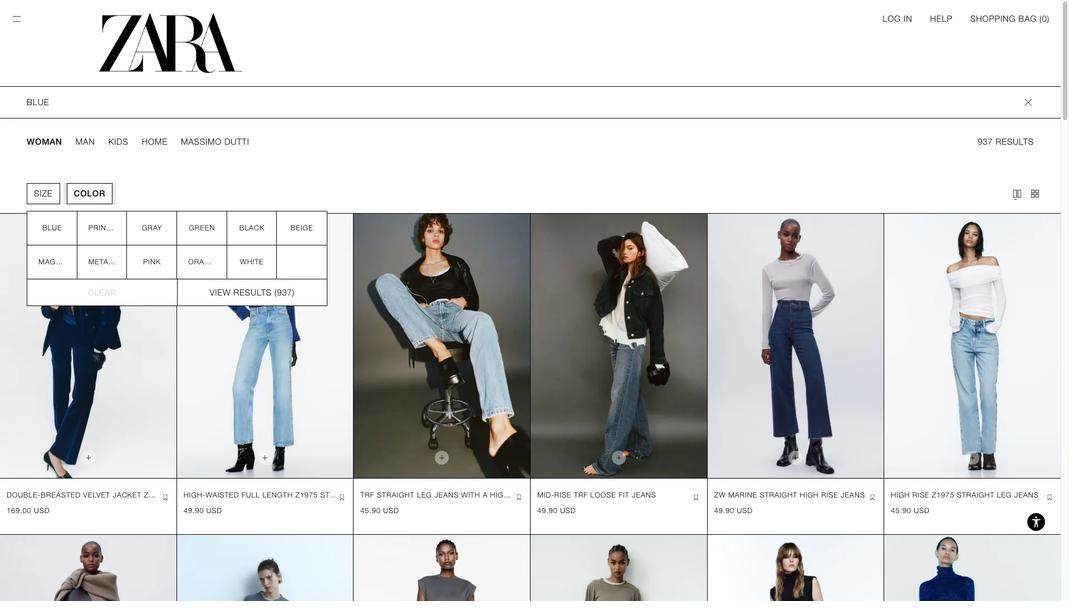 Task type: locate. For each thing, give the bounding box(es) containing it.
help link
[[930, 13, 953, 25]]

0 horizontal spatial leg
[[360, 491, 375, 500]]

usd for zw
[[737, 507, 753, 515]]

45.90 for trf
[[360, 507, 381, 515]]

0 horizontal spatial 49.90 usd
[[184, 507, 222, 515]]

log in
[[883, 14, 912, 24]]

image 0 of zw marine high rise straight pocket jeans from zara image
[[0, 535, 176, 601]]

results down white
[[234, 288, 272, 298]]

1 49.90 from the left
[[184, 507, 204, 515]]

3 jeans from the left
[[632, 491, 656, 500]]

metallic
[[88, 258, 125, 266]]

woman button
[[27, 136, 62, 148]]

2 49.90 from the left
[[537, 507, 558, 515]]

jeans for zw
[[841, 491, 865, 500]]

rise left add item to wishlist icon
[[821, 491, 838, 500]]

rise right add item to wishlist icon
[[913, 491, 930, 500]]

shopping bag ( 0 )
[[970, 14, 1050, 24]]

image 0 of full length trf mid-rise wide leg jeans from zara image
[[531, 535, 707, 601]]

49.90 usd for rise
[[537, 507, 576, 515]]

leg inside high-waisted full length z1975 straight leg jeans link
[[360, 491, 375, 500]]

1 leg from the left
[[360, 491, 375, 500]]

0 vertical spatial image 0 of high-waisted full length z1975 straight leg jeans from zara image
[[177, 214, 353, 478]]

1 high from the left
[[490, 491, 509, 500]]

usd for double-
[[34, 507, 50, 515]]

mid-
[[537, 491, 554, 500]]

jeans
[[378, 491, 402, 500], [434, 491, 459, 500], [632, 491, 656, 500], [841, 491, 865, 500], [1015, 491, 1039, 500]]

results for view
[[234, 288, 272, 298]]

1 horizontal spatial trf
[[574, 491, 588, 500]]

2 horizontal spatial 49.90 usd
[[714, 507, 753, 515]]

rise
[[554, 491, 572, 500], [821, 491, 838, 500], [913, 491, 930, 500]]

add item to wishlist image for high rise z1975 straight leg jeans
[[1045, 493, 1054, 502]]

high-waisted full length z1975 straight leg jeans
[[184, 491, 402, 500]]

2 leg from the left
[[417, 491, 432, 500]]

1 horizontal spatial zw
[[714, 491, 726, 500]]

zw
[[144, 491, 156, 500], [714, 491, 726, 500]]

1 45.90 usd from the left
[[360, 507, 399, 515]]

45.90 usd for rise
[[891, 507, 930, 515]]

double-breasted velvet jacket zw collection link
[[7, 490, 206, 501]]

1 vertical spatial image 0 of high-waisted full length z1975 straight leg jeans from zara image
[[708, 535, 884, 601]]

zw left marine
[[714, 491, 726, 500]]

1 horizontal spatial 45.90 usd
[[891, 507, 930, 515]]

1 horizontal spatial leg
[[417, 491, 432, 500]]

49.90 down marine
[[714, 507, 735, 515]]

5 add item to wishlist image from the left
[[1045, 493, 1054, 502]]

1 vertical spatial results
[[234, 288, 272, 298]]

woman
[[27, 137, 62, 147]]

usd for trf
[[383, 507, 399, 515]]

kids
[[108, 137, 128, 147]]

5 jeans from the left
[[1015, 491, 1039, 500]]

0 horizontal spatial rise
[[554, 491, 572, 500]]

image 0 of z1975 mom fit jeans with a high waist from zara image
[[354, 535, 530, 601]]

49.90 usd
[[184, 507, 222, 515], [537, 507, 576, 515], [714, 507, 753, 515]]

0 horizontal spatial 49.90
[[184, 507, 204, 515]]

2 jeans from the left
[[434, 491, 459, 500]]

marine
[[728, 491, 757, 500]]

1 49.90 usd from the left
[[184, 507, 222, 515]]

None field
[[0, 86, 1061, 119]]

pink
[[143, 258, 161, 266]]

high inside zw marine straight high rise jeans link
[[800, 491, 819, 500]]

1 horizontal spatial high
[[800, 491, 819, 500]]

1 horizontal spatial 49.90 usd
[[537, 507, 576, 515]]

937 results
[[978, 137, 1034, 147]]

jacket
[[113, 491, 142, 500]]

straight
[[320, 491, 358, 500], [377, 491, 415, 500], [760, 491, 798, 500], [957, 491, 995, 500]]

collection
[[158, 491, 206, 500]]

3 leg from the left
[[997, 491, 1012, 500]]

4 straight from the left
[[957, 491, 995, 500]]

image 0 of zw marine straight high rise jeans from zara image
[[708, 214, 884, 478]]

1 add item to wishlist image from the left
[[161, 493, 170, 502]]

z1975
[[295, 491, 318, 500], [932, 491, 955, 500]]

0 horizontal spatial high
[[490, 491, 509, 500]]

printed
[[88, 224, 121, 232]]

3 straight from the left
[[760, 491, 798, 500]]

blue
[[42, 224, 62, 232]]

1 usd from the left
[[34, 507, 50, 515]]

1 z1975 from the left
[[295, 491, 318, 500]]

white
[[240, 258, 264, 266]]

2 45.90 usd from the left
[[891, 507, 930, 515]]

(
[[1040, 14, 1042, 24]]

169.00 usd
[[7, 507, 50, 515]]

1 horizontal spatial rise
[[821, 491, 838, 500]]

3 49.90 from the left
[[714, 507, 735, 515]]

45.90 for high
[[891, 507, 912, 515]]

2 horizontal spatial 49.90
[[714, 507, 735, 515]]

results right 937
[[996, 137, 1034, 147]]

shopping
[[970, 14, 1016, 24]]

log in link
[[883, 13, 912, 25]]

2 49.90 usd from the left
[[537, 507, 576, 515]]

results for 937
[[996, 137, 1034, 147]]

2 horizontal spatial high
[[891, 491, 910, 500]]

orange
[[188, 258, 220, 266]]

high inside high rise z1975 straight leg jeans link
[[891, 491, 910, 500]]

trf
[[360, 491, 375, 500], [574, 491, 588, 500]]

2 horizontal spatial rise
[[913, 491, 930, 500]]

169.00
[[7, 507, 31, 515]]

image 0 of metallic thread knit midi dress from zara image
[[885, 535, 1061, 601]]

help
[[930, 14, 953, 24]]

0 vertical spatial results
[[996, 137, 1034, 147]]

1 zw from the left
[[144, 491, 156, 500]]

leg inside trf straight leg jeans with a high waist link
[[417, 491, 432, 500]]

full
[[242, 491, 260, 500]]

)
[[1047, 14, 1050, 24]]

2 usd from the left
[[206, 507, 222, 515]]

3 usd from the left
[[383, 507, 399, 515]]

0 horizontal spatial image 0 of high-waisted full length z1975 straight leg jeans from zara image
[[177, 214, 353, 478]]

zw marine straight high rise jeans link
[[714, 490, 865, 501]]

1 horizontal spatial 45.90
[[891, 507, 912, 515]]

add item to wishlist image
[[161, 493, 170, 502], [338, 493, 347, 502], [515, 493, 523, 502], [691, 493, 700, 502], [1045, 493, 1054, 502]]

6 usd from the left
[[914, 507, 930, 515]]

3 rise from the left
[[913, 491, 930, 500]]

2 straight from the left
[[377, 491, 415, 500]]

1 horizontal spatial 49.90
[[537, 507, 558, 515]]

0 horizontal spatial 45.90 usd
[[360, 507, 399, 515]]

image 0 of cropped cozy knit sweater from zara image
[[177, 535, 353, 601]]

1 straight from the left
[[320, 491, 358, 500]]

image 0 of high-waisted full length z1975 straight leg jeans from zara image
[[177, 214, 353, 478], [708, 535, 884, 601]]

2 high from the left
[[800, 491, 819, 500]]

3 49.90 usd from the left
[[714, 507, 753, 515]]

0 horizontal spatial 45.90
[[360, 507, 381, 515]]

clear button
[[27, 279, 177, 306]]

1 horizontal spatial z1975
[[932, 491, 955, 500]]

Search for an item, color, collection... field
[[27, 87, 1023, 118]]

zw right jacket
[[144, 491, 156, 500]]

0 horizontal spatial zw
[[144, 491, 156, 500]]

rise right waist
[[554, 491, 572, 500]]

1 45.90 from the left
[[360, 507, 381, 515]]

45.90
[[360, 507, 381, 515], [891, 507, 912, 515]]

49.90 usd down high- on the bottom left of the page
[[184, 507, 222, 515]]

3 add item to wishlist image from the left
[[515, 493, 523, 502]]

49.90 usd down marine
[[714, 507, 753, 515]]

view
[[210, 288, 231, 298]]

kids button
[[108, 136, 128, 148]]

49.90 down high- on the bottom left of the page
[[184, 507, 204, 515]]

massimo dutti button
[[181, 136, 249, 148]]

high rise z1975 straight leg jeans
[[891, 491, 1039, 500]]

2 horizontal spatial leg
[[997, 491, 1012, 500]]

49.90
[[184, 507, 204, 515], [537, 507, 558, 515], [714, 507, 735, 515]]

3 high from the left
[[891, 491, 910, 500]]

4 jeans from the left
[[841, 491, 865, 500]]

1 horizontal spatial results
[[996, 137, 1034, 147]]

usd for high-
[[206, 507, 222, 515]]

high
[[490, 491, 509, 500], [800, 491, 819, 500], [891, 491, 910, 500]]

leg
[[360, 491, 375, 500], [417, 491, 432, 500], [997, 491, 1012, 500]]

view results (937)
[[210, 288, 295, 298]]

49.90 usd for marine
[[714, 507, 753, 515]]

1 rise from the left
[[554, 491, 572, 500]]

results
[[996, 137, 1034, 147], [234, 288, 272, 298]]

0
[[1042, 14, 1047, 24]]

5 usd from the left
[[737, 507, 753, 515]]

45.90 usd
[[360, 507, 399, 515], [891, 507, 930, 515]]

0 horizontal spatial z1975
[[295, 491, 318, 500]]

fit
[[619, 491, 630, 500]]

49.90 down the mid- at the right
[[537, 507, 558, 515]]

double-breasted velvet jacket zw collection
[[7, 491, 206, 500]]

straight inside zw marine straight high rise jeans link
[[760, 491, 798, 500]]

49.90 usd down the mid- at the right
[[537, 507, 576, 515]]

0 horizontal spatial trf
[[360, 491, 375, 500]]

4 usd from the left
[[560, 507, 576, 515]]

2 45.90 from the left
[[891, 507, 912, 515]]

usd
[[34, 507, 50, 515], [206, 507, 222, 515], [383, 507, 399, 515], [560, 507, 576, 515], [737, 507, 753, 515], [914, 507, 930, 515]]

man
[[76, 137, 95, 147]]

0 horizontal spatial results
[[234, 288, 272, 298]]

4 add item to wishlist image from the left
[[691, 493, 700, 502]]

2 add item to wishlist image from the left
[[338, 493, 347, 502]]

usd for high
[[914, 507, 930, 515]]

mid-rise trf loose fit jeans
[[537, 491, 656, 500]]



Task type: describe. For each thing, give the bounding box(es) containing it.
add item to wishlist image for mid-rise trf loose fit jeans
[[691, 493, 700, 502]]

velvet
[[83, 491, 110, 500]]

zoom change image
[[1030, 188, 1041, 199]]

color
[[74, 189, 105, 199]]

45.90 usd for straight
[[360, 507, 399, 515]]

massimo dutti
[[181, 137, 249, 147]]

a
[[483, 491, 488, 500]]

size button
[[27, 183, 60, 204]]

(937)
[[275, 288, 295, 298]]

937
[[978, 137, 993, 147]]

straight inside high-waisted full length z1975 straight leg jeans link
[[320, 491, 358, 500]]

length
[[263, 491, 293, 500]]

black
[[239, 224, 265, 232]]

add item to wishlist image for double-breasted velvet jacket zw collection
[[161, 493, 170, 502]]

home button
[[142, 136, 168, 148]]

jeans for mid-
[[632, 491, 656, 500]]

rise for high
[[913, 491, 930, 500]]

high-
[[184, 491, 206, 500]]

usd for mid-
[[560, 507, 576, 515]]

magenta
[[38, 258, 75, 266]]

with
[[461, 491, 480, 500]]

massimo
[[181, 137, 222, 147]]

color button
[[67, 183, 113, 204]]

dutti
[[225, 137, 249, 147]]

zoom change image
[[1012, 188, 1023, 199]]

high-waisted full length z1975 straight leg jeans link
[[184, 490, 402, 501]]

1 horizontal spatial image 0 of high-waisted full length z1975 straight leg jeans from zara image
[[708, 535, 884, 601]]

2 z1975 from the left
[[932, 491, 955, 500]]

2 trf from the left
[[574, 491, 588, 500]]

1 jeans from the left
[[378, 491, 402, 500]]

waisted
[[206, 491, 239, 500]]

straight inside trf straight leg jeans with a high waist link
[[377, 491, 415, 500]]

bag
[[1019, 14, 1037, 24]]

image 0 of trf straight leg jeans with a high waist from zara image
[[354, 214, 530, 478]]

in
[[904, 14, 912, 24]]

zw marine straight high rise jeans
[[714, 491, 865, 500]]

2 rise from the left
[[821, 491, 838, 500]]

man button
[[76, 136, 95, 148]]

straight inside high rise z1975 straight leg jeans link
[[957, 491, 995, 500]]

image 0 of high rise z1975 straight leg jeans from zara image
[[885, 214, 1061, 478]]

double-
[[7, 491, 41, 500]]

high rise z1975 straight leg jeans link
[[891, 490, 1039, 501]]

accessibility image
[[1025, 511, 1048, 534]]

jeans for high
[[1015, 491, 1039, 500]]

add item to wishlist image for high-waisted full length z1975 straight leg jeans
[[338, 493, 347, 502]]

1 trf from the left
[[360, 491, 375, 500]]

0 status
[[1042, 14, 1047, 24]]

beige
[[291, 224, 313, 232]]

leg inside high rise z1975 straight leg jeans link
[[997, 491, 1012, 500]]

home
[[142, 137, 168, 147]]

49.90 for zw
[[714, 507, 735, 515]]

size
[[34, 189, 53, 199]]

add item to wishlist image for trf straight leg jeans with a high waist
[[515, 493, 523, 502]]

gray
[[142, 224, 162, 232]]

image 0 of double-breasted velvet jacket zw collection from zara image
[[0, 214, 176, 478]]

trf straight leg jeans with a high waist
[[360, 491, 535, 500]]

add item to wishlist image
[[868, 493, 877, 502]]

clear
[[88, 288, 116, 298]]

waist
[[512, 491, 535, 500]]

49.90 for mid-
[[537, 507, 558, 515]]

trf straight leg jeans with a high waist link
[[360, 490, 535, 501]]

mid-rise trf loose fit jeans link
[[537, 490, 656, 501]]

49.90 for high-
[[184, 507, 204, 515]]

2 zw from the left
[[714, 491, 726, 500]]

rise for mid-
[[554, 491, 572, 500]]

image 0 of mid-rise trf loose fit jeans from zara image
[[531, 214, 707, 478]]

breasted
[[41, 491, 81, 500]]

log
[[883, 14, 901, 24]]

loose
[[591, 491, 616, 500]]

high inside trf straight leg jeans with a high waist link
[[490, 491, 509, 500]]

open menu image
[[11, 13, 22, 25]]

49.90 usd for waisted
[[184, 507, 222, 515]]

green
[[189, 224, 215, 232]]

zara logo united states. go to homepage image
[[99, 13, 242, 73]]



Task type: vqa. For each thing, say whether or not it's contained in the screenshot.
BEAUTY
no



